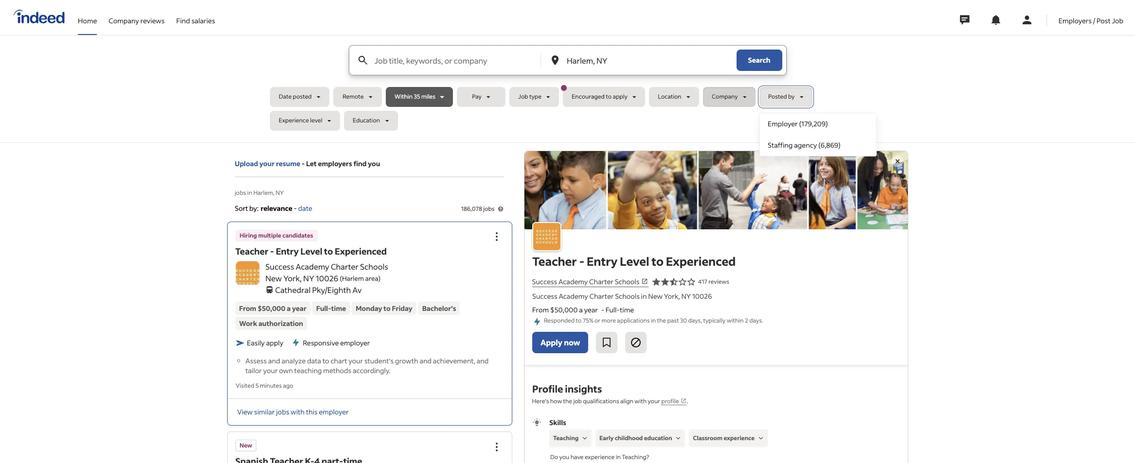 Task type: describe. For each thing, give the bounding box(es) containing it.
0 horizontal spatial new
[[240, 442, 252, 450]]

missing qualification image
[[674, 435, 683, 443]]

academy for new
[[296, 262, 329, 272]]

in left past
[[651, 317, 656, 325]]

home
[[78, 16, 97, 25]]

Edit location text field
[[565, 46, 717, 75]]

company for company
[[712, 93, 738, 100]]

view similar jobs with this employer
[[237, 408, 349, 417]]

missing qualification image for teaching
[[581, 435, 589, 443]]

classroom experience button
[[689, 430, 768, 448]]

pay
[[472, 93, 482, 100]]

by:
[[250, 204, 259, 213]]

success academy charter schools link
[[532, 277, 649, 288]]

by
[[789, 93, 795, 100]]

date posted button
[[270, 87, 330, 107]]

1 horizontal spatial level
[[620, 254, 649, 269]]

to up 2.5 out of 5 stars. link to 417 company reviews (opens in a new tab) image
[[652, 254, 664, 269]]

employer (179,209) link
[[760, 113, 877, 135]]

agency
[[795, 141, 817, 150]]

encouraged to apply
[[572, 93, 628, 100]]

posted
[[293, 93, 312, 100]]

your up 'minutes'
[[263, 367, 278, 376]]

search: Job title, keywords, or company text field
[[373, 46, 540, 75]]

align
[[621, 398, 634, 406]]

within 35 miles button
[[386, 87, 453, 107]]

75%
[[583, 317, 593, 325]]

- left date
[[294, 204, 297, 213]]

a for from $50,000 a year - full-time
[[579, 306, 583, 315]]

early
[[599, 435, 614, 443]]

account image
[[1022, 14, 1033, 26]]

view
[[237, 408, 253, 417]]

chart
[[331, 357, 347, 366]]

417
[[698, 278, 707, 286]]

1 vertical spatial schools
[[615, 277, 640, 287]]

classroom experience
[[693, 435, 755, 443]]

staffing agency (6,869) link
[[760, 135, 877, 156]]

1 horizontal spatial teacher
[[532, 254, 577, 269]]

upload
[[235, 159, 258, 168]]

?
[[647, 454, 649, 461]]

responsive employer
[[303, 339, 370, 348]]

upload your resume link
[[235, 159, 301, 169]]

5
[[256, 383, 259, 390]]

1 vertical spatial employer
[[319, 408, 349, 417]]

profile
[[662, 398, 679, 406]]

resume
[[276, 159, 301, 168]]

from for from $50,000 a year - full-time
[[532, 306, 549, 315]]

more
[[602, 317, 616, 325]]

2 horizontal spatial new
[[648, 292, 663, 301]]

1 vertical spatial apply
[[266, 339, 284, 348]]

upload your resume - let employers find you
[[235, 159, 380, 168]]

methods
[[323, 367, 352, 376]]

save this job image
[[601, 337, 613, 349]]

company reviews link
[[109, 0, 165, 33]]

apply now button
[[532, 332, 588, 354]]

2 horizontal spatial jobs
[[484, 205, 495, 213]]

employers / post job link
[[1059, 0, 1124, 33]]

3 and from the left
[[477, 357, 489, 366]]

10026 inside success academy charter schools new york, ny 10026 ( harlem area )
[[316, 274, 338, 284]]

$50,000 for from $50,000 a year - full-time
[[550, 306, 578, 315]]

0 horizontal spatial teacher - entry level to experienced
[[235, 246, 387, 258]]

sort by: relevance - date
[[235, 204, 313, 213]]

employers
[[318, 159, 352, 168]]

year for from $50,000 a year - full-time
[[584, 306, 598, 315]]

tailor
[[246, 367, 262, 376]]

profile link
[[662, 398, 687, 406]]

profile insights
[[532, 383, 602, 396]]

job inside employers / post job link
[[1113, 16, 1124, 25]]

0 horizontal spatial level
[[301, 246, 323, 258]]

salaries
[[191, 16, 215, 25]]

similar
[[254, 408, 275, 417]]

work authorization
[[239, 320, 303, 329]]

417 reviews
[[698, 278, 729, 286]]

apply
[[541, 338, 562, 348]]

0 horizontal spatial full-
[[316, 304, 331, 314]]

encouraged to apply button
[[561, 85, 646, 107]]

date
[[298, 204, 313, 213]]

1 horizontal spatial the
[[657, 317, 666, 325]]

1 horizontal spatial full-
[[606, 306, 620, 315]]

charter for new
[[590, 292, 614, 301]]

0 horizontal spatial you
[[368, 159, 380, 168]]

- up the more
[[601, 306, 604, 315]]

- up the success academy charter schools
[[579, 254, 584, 269]]

success for new
[[266, 262, 294, 272]]

1 horizontal spatial entry
[[587, 254, 618, 269]]

charter for york,
[[331, 262, 359, 272]]

teaching inside button
[[553, 435, 579, 443]]

growth
[[395, 357, 418, 366]]

posted by
[[769, 93, 795, 100]]

- down the multiple
[[270, 246, 274, 258]]

assess and analyze data to chart your student's growth and achievement, and tailor your own teaching methods accordingly.
[[246, 357, 489, 376]]

visited 5 minutes ago
[[236, 383, 293, 390]]

monday
[[356, 304, 382, 314]]

to up success academy charter schools new york, ny 10026 ( harlem area )
[[324, 246, 333, 258]]

remote button
[[333, 87, 382, 107]]

)
[[379, 275, 381, 283]]

student's
[[365, 357, 394, 366]]

1 vertical spatial charter
[[590, 277, 614, 287]]

schools for 10026
[[360, 262, 388, 272]]

level
[[310, 117, 323, 124]]

staffing agency (6,869)
[[768, 141, 841, 150]]

find
[[176, 16, 190, 25]]

skills
[[549, 419, 566, 428]]

pay button
[[457, 87, 506, 107]]

1 horizontal spatial with
[[635, 398, 647, 406]]

to left friday on the bottom left of page
[[384, 304, 391, 314]]

your right chart
[[349, 357, 363, 366]]

not interested image
[[630, 337, 642, 349]]

multiple
[[258, 232, 281, 240]]

york, inside success academy charter schools new york, ny 10026 ( harlem area )
[[284, 274, 302, 284]]

view similar jobs with this employer link
[[237, 408, 349, 417]]

find salaries link
[[176, 0, 215, 33]]

0 horizontal spatial entry
[[276, 246, 299, 258]]

post
[[1097, 16, 1111, 25]]

here's
[[532, 398, 549, 406]]

in down childhood
[[616, 454, 621, 461]]

schools for ny
[[615, 292, 640, 301]]

accordingly.
[[353, 367, 391, 376]]

academy for in
[[559, 292, 588, 301]]

cathedral pky/eighth av
[[275, 285, 362, 296]]

1 vertical spatial 10026
[[692, 292, 712, 301]]

186,078
[[461, 205, 482, 213]]

1 vertical spatial teaching
[[622, 454, 647, 461]]

responded to 75% or more applications in the past 30 days, typically within 2 days.
[[544, 317, 763, 325]]

- left the let
[[302, 159, 305, 168]]

analyze
[[282, 357, 306, 366]]

hiring
[[240, 232, 257, 240]]

reviews for 417 reviews
[[709, 278, 729, 286]]

remote
[[343, 93, 364, 100]]

$50,000 for from $50,000 a year
[[258, 304, 286, 314]]

classroom
[[693, 435, 723, 443]]

jobs in harlem, ny
[[235, 189, 284, 197]]

employer (179,209)
[[768, 119, 828, 129]]

new inside success academy charter schools new york, ny 10026 ( harlem area )
[[266, 274, 282, 284]]



Task type: locate. For each thing, give the bounding box(es) containing it.
experience
[[279, 117, 309, 124]]

job left the type
[[519, 93, 528, 100]]

with left this
[[291, 408, 305, 417]]

ny up cathedral pky/eighth av
[[303, 274, 314, 284]]

you right do
[[559, 454, 569, 461]]

company inside company reviews link
[[109, 16, 139, 25]]

1 horizontal spatial experienced
[[666, 254, 736, 269]]

cathedral
[[275, 285, 311, 296]]

entry up success academy charter schools link in the bottom of the page
[[587, 254, 618, 269]]

transit information image
[[266, 285, 273, 294]]

company inside company dropdown button
[[712, 93, 738, 100]]

reviews left 'find'
[[140, 16, 165, 25]]

0 horizontal spatial and
[[268, 357, 280, 366]]

jobs left help icon
[[484, 205, 495, 213]]

2 vertical spatial jobs
[[276, 408, 289, 417]]

1 vertical spatial you
[[559, 454, 569, 461]]

teacher down hiring
[[235, 246, 269, 258]]

0 vertical spatial charter
[[331, 262, 359, 272]]

a up authorization
[[287, 304, 291, 314]]

0 horizontal spatial teacher
[[235, 246, 269, 258]]

0 vertical spatial experience
[[724, 435, 755, 443]]

teacher - entry level to experienced down candidates
[[235, 246, 387, 258]]

year for from $50,000 a year
[[292, 304, 307, 314]]

0 vertical spatial employer
[[340, 339, 370, 348]]

1 horizontal spatial missing qualification image
[[757, 435, 765, 443]]

0 horizontal spatial teaching
[[553, 435, 579, 443]]

bachelor's
[[422, 304, 456, 314]]

home link
[[78, 0, 97, 33]]

your left profile
[[648, 398, 661, 406]]

level down candidates
[[301, 246, 323, 258]]

past
[[667, 317, 679, 325]]

1 horizontal spatial year
[[584, 306, 598, 315]]

or
[[595, 317, 601, 325]]

1 horizontal spatial you
[[559, 454, 569, 461]]

charter down success academy charter schools link in the bottom of the page
[[590, 292, 614, 301]]

0 vertical spatial 10026
[[316, 274, 338, 284]]

in left harlem,
[[247, 189, 252, 197]]

1 horizontal spatial 10026
[[692, 292, 712, 301]]

30
[[680, 317, 687, 325]]

experienced up harlem
[[335, 246, 387, 258]]

1 vertical spatial york,
[[664, 292, 680, 301]]

success academy charter schools in new york, ny 10026
[[532, 292, 712, 301]]

apply right encouraged
[[613, 93, 628, 100]]

days,
[[688, 317, 702, 325]]

2 and from the left
[[420, 357, 432, 366]]

from up work
[[239, 304, 256, 314]]

applications
[[617, 317, 650, 325]]

1 vertical spatial new
[[648, 292, 663, 301]]

0 vertical spatial academy
[[296, 262, 329, 272]]

close job details image
[[892, 156, 904, 167]]

ago
[[283, 383, 293, 390]]

employer
[[768, 119, 798, 129]]

missing qualification image right classroom experience
[[757, 435, 765, 443]]

2 vertical spatial academy
[[559, 292, 588, 301]]

10026 up pky/eighth
[[316, 274, 338, 284]]

you right find
[[368, 159, 380, 168]]

from for from $50,000 a year
[[239, 304, 256, 314]]

ny inside success academy charter schools new york, ny 10026 ( harlem area )
[[303, 274, 314, 284]]

apply
[[613, 93, 628, 100], [266, 339, 284, 348]]

1 horizontal spatial company
[[712, 93, 738, 100]]

you
[[368, 159, 380, 168], [559, 454, 569, 461]]

from $50,000 a year
[[239, 304, 307, 314]]

location button
[[650, 87, 700, 107]]

186,078 jobs
[[461, 205, 495, 213]]

own
[[279, 367, 293, 376]]

1 horizontal spatial and
[[420, 357, 432, 366]]

$50,000 up work authorization
[[258, 304, 286, 314]]

within 35 miles
[[395, 93, 436, 100]]

0 horizontal spatial a
[[287, 304, 291, 314]]

assess
[[246, 357, 267, 366]]

with right 'align'
[[635, 398, 647, 406]]

10026 down 417
[[692, 292, 712, 301]]

schools inside success academy charter schools new york, ny 10026 ( harlem area )
[[360, 262, 388, 272]]

posted
[[769, 93, 787, 100]]

missing qualification image for classroom experience
[[757, 435, 765, 443]]

0 vertical spatial schools
[[360, 262, 388, 272]]

0 vertical spatial york,
[[284, 274, 302, 284]]

notifications unread count 0 image
[[991, 14, 1002, 26]]

employer
[[340, 339, 370, 348], [319, 408, 349, 417]]

childhood
[[615, 435, 643, 443]]

0 horizontal spatial year
[[292, 304, 307, 314]]

to inside 'popup button'
[[606, 93, 612, 100]]

entry down candidates
[[276, 246, 299, 258]]

job type
[[519, 93, 542, 100]]

here's how the job qualifications align with your
[[532, 398, 662, 406]]

new down 2.5 out of 5 stars. link to 417 company reviews (opens in a new tab) image
[[648, 292, 663, 301]]

charter up success academy charter schools in new york, ny 10026
[[590, 277, 614, 287]]

experience down early at the right bottom of page
[[585, 454, 615, 461]]

0 vertical spatial ny
[[276, 189, 284, 197]]

employer right this
[[319, 408, 349, 417]]

missing qualification image up have
[[581, 435, 589, 443]]

date posted
[[279, 93, 312, 100]]

minutes
[[260, 383, 282, 390]]

none search field containing search
[[270, 45, 877, 157]]

0 horizontal spatial 10026
[[316, 274, 338, 284]]

1 job actions menu is collapsed image from the top
[[491, 231, 503, 243]]

experience
[[724, 435, 755, 443], [585, 454, 615, 461]]

early childhood education button
[[596, 430, 685, 448]]

full- up the more
[[606, 306, 620, 315]]

0 vertical spatial apply
[[613, 93, 628, 100]]

from up responded
[[532, 306, 549, 315]]

teaching down early childhood education
[[622, 454, 647, 461]]

1 vertical spatial jobs
[[484, 205, 495, 213]]

area
[[365, 275, 379, 283]]

teaching button
[[549, 430, 592, 448]]

1 horizontal spatial a
[[579, 306, 583, 315]]

0 horizontal spatial apply
[[266, 339, 284, 348]]

visited
[[236, 383, 254, 390]]

encouraged
[[572, 93, 605, 100]]

1 horizontal spatial job
[[1113, 16, 1124, 25]]

a for from $50,000 a year
[[287, 304, 291, 314]]

2 vertical spatial ny
[[681, 292, 691, 301]]

now
[[564, 338, 580, 348]]

2 horizontal spatial and
[[477, 357, 489, 366]]

new
[[266, 274, 282, 284], [648, 292, 663, 301], [240, 442, 252, 450]]

find
[[354, 159, 367, 168]]

job right the post
[[1113, 16, 1124, 25]]

and up the own
[[268, 357, 280, 366]]

candidates
[[283, 232, 313, 240]]

the left past
[[657, 317, 666, 325]]

success academy charter schools logo image
[[525, 151, 908, 230], [532, 222, 562, 251]]

1 vertical spatial success
[[532, 277, 557, 287]]

menu
[[760, 113, 877, 157]]

0 vertical spatial job actions menu is collapsed image
[[491, 231, 503, 243]]

your right upload
[[260, 159, 275, 168]]

from
[[239, 304, 256, 314], [532, 306, 549, 315]]

academy inside success academy charter schools new york, ny 10026 ( harlem area )
[[296, 262, 329, 272]]

schools up the applications
[[615, 292, 640, 301]]

0 vertical spatial the
[[657, 317, 666, 325]]

job type button
[[510, 87, 559, 107]]

1 horizontal spatial reviews
[[709, 278, 729, 286]]

1 horizontal spatial york,
[[664, 292, 680, 301]]

0 horizontal spatial the
[[563, 398, 572, 406]]

help icon image
[[497, 205, 505, 213]]

charter
[[331, 262, 359, 272], [590, 277, 614, 287], [590, 292, 614, 301]]

relevance
[[261, 204, 293, 213]]

1 horizontal spatial teaching
[[622, 454, 647, 461]]

schools up success academy charter schools in new york, ny 10026
[[615, 277, 640, 287]]

full- down cathedral pky/eighth av
[[316, 304, 331, 314]]

data
[[307, 357, 321, 366]]

jobs right similar
[[276, 408, 289, 417]]

schools
[[360, 262, 388, 272], [615, 277, 640, 287], [615, 292, 640, 301]]

teaching down skills
[[553, 435, 579, 443]]

experience right classroom
[[724, 435, 755, 443]]

2
[[745, 317, 748, 325]]

success inside success academy charter schools new york, ny 10026 ( harlem area )
[[266, 262, 294, 272]]

$50,000 up responded
[[550, 306, 578, 315]]

0 vertical spatial success
[[266, 262, 294, 272]]

search
[[748, 55, 771, 65]]

do
[[550, 454, 558, 461]]

2.5 out of 5 stars. link to 417 company reviews (opens in a new tab) image
[[652, 276, 696, 288]]

1 missing qualification image from the left
[[581, 435, 589, 443]]

level up success academy charter schools in new york, ny 10026
[[620, 254, 649, 269]]

to inside assess and analyze data to chart your student's growth and achievement, and tailor your own teaching methods accordingly.
[[323, 357, 329, 366]]

0 vertical spatial job
[[1113, 16, 1124, 25]]

a
[[287, 304, 291, 314], [579, 306, 583, 315]]

a up 75%
[[579, 306, 583, 315]]

1 vertical spatial the
[[563, 398, 572, 406]]

to right encouraged
[[606, 93, 612, 100]]

teaching
[[294, 367, 322, 376]]

missing qualification image inside classroom experience 'button'
[[757, 435, 765, 443]]

1 horizontal spatial experience
[[724, 435, 755, 443]]

1 horizontal spatial from
[[532, 306, 549, 315]]

0 vertical spatial new
[[266, 274, 282, 284]]

apply inside 'popup button'
[[613, 93, 628, 100]]

employers
[[1059, 16, 1092, 25]]

missing qualification image
[[581, 435, 589, 443], [757, 435, 765, 443]]

apply now
[[541, 338, 580, 348]]

0 horizontal spatial experienced
[[335, 246, 387, 258]]

1 vertical spatial job
[[519, 93, 528, 100]]

time down pky/eighth
[[331, 304, 346, 314]]

time up the applications
[[620, 306, 634, 315]]

and right growth
[[420, 357, 432, 366]]

0 horizontal spatial experience
[[585, 454, 615, 461]]

2 vertical spatial new
[[240, 442, 252, 450]]

in up responded to 75% or more applications in the past 30 days, typically within 2 days.
[[641, 292, 647, 301]]

job inside job type dropdown button
[[519, 93, 528, 100]]

0 horizontal spatial missing qualification image
[[581, 435, 589, 443]]

1 horizontal spatial new
[[266, 274, 282, 284]]

1 vertical spatial academy
[[559, 277, 588, 287]]

year down "cathedral"
[[292, 304, 307, 314]]

0 horizontal spatial company
[[109, 16, 139, 25]]

job actions menu is collapsed image
[[491, 231, 503, 243], [491, 442, 503, 453]]

ny down 2.5 out of 5 stars. link to 417 company reviews (opens in a new tab) image
[[681, 292, 691, 301]]

1 vertical spatial ny
[[303, 274, 314, 284]]

1 vertical spatial experience
[[585, 454, 615, 461]]

0 horizontal spatial with
[[291, 408, 305, 417]]

0 vertical spatial jobs
[[235, 189, 246, 197]]

jobs up the sort
[[235, 189, 246, 197]]

1 vertical spatial reviews
[[709, 278, 729, 286]]

1 horizontal spatial ny
[[303, 274, 314, 284]]

1 vertical spatial job actions menu is collapsed image
[[491, 442, 503, 453]]

date
[[279, 93, 292, 100]]

with
[[635, 398, 647, 406], [291, 408, 305, 417]]

education
[[353, 117, 380, 124]]

1 horizontal spatial jobs
[[276, 408, 289, 417]]

0 horizontal spatial ny
[[276, 189, 284, 197]]

employers / post job
[[1059, 16, 1124, 25]]

1 vertical spatial company
[[712, 93, 738, 100]]

1 horizontal spatial teacher - entry level to experienced
[[532, 254, 736, 269]]

teacher up the success academy charter schools
[[532, 254, 577, 269]]

schools up area
[[360, 262, 388, 272]]

None search field
[[270, 45, 877, 157]]

reviews right 417
[[709, 278, 729, 286]]

0 vertical spatial company
[[109, 16, 139, 25]]

new up transit information image
[[266, 274, 282, 284]]

2 horizontal spatial ny
[[681, 292, 691, 301]]

0 vertical spatial reviews
[[140, 16, 165, 25]]

location
[[658, 93, 682, 100]]

0 horizontal spatial from
[[239, 304, 256, 314]]

success for in
[[532, 292, 557, 301]]

easily apply
[[247, 339, 284, 348]]

miles
[[422, 93, 436, 100]]

to left 75%
[[576, 317, 582, 325]]

company for company reviews
[[109, 16, 139, 25]]

1 horizontal spatial apply
[[613, 93, 628, 100]]

0 horizontal spatial jobs
[[235, 189, 246, 197]]

apply right easily
[[266, 339, 284, 348]]

company logo image
[[232, 262, 263, 293]]

within
[[727, 317, 744, 325]]

from $50,000 a year - full-time
[[532, 306, 634, 315]]

0 horizontal spatial job
[[519, 93, 528, 100]]

2 job actions menu is collapsed image from the top
[[491, 442, 503, 453]]

(6,869)
[[819, 141, 841, 150]]

ny right harlem,
[[276, 189, 284, 197]]

2 vertical spatial success
[[532, 292, 557, 301]]

charter inside success academy charter schools new york, ny 10026 ( harlem area )
[[331, 262, 359, 272]]

teacher
[[235, 246, 269, 258], [532, 254, 577, 269]]

experience inside 'button'
[[724, 435, 755, 443]]

employer up chart
[[340, 339, 370, 348]]

company
[[109, 16, 139, 25], [712, 93, 738, 100]]

teacher - entry level to experienced up success academy charter schools in new york, ny 10026
[[532, 254, 736, 269]]

early childhood education
[[599, 435, 672, 443]]

new down view at bottom left
[[240, 442, 252, 450]]

company reviews
[[109, 16, 165, 25]]

0 horizontal spatial york,
[[284, 274, 302, 284]]

let
[[306, 159, 317, 168]]

1 and from the left
[[268, 357, 280, 366]]

insights
[[565, 383, 602, 396]]

2 vertical spatial schools
[[615, 292, 640, 301]]

menu containing employer (179,209)
[[760, 113, 877, 157]]

york,
[[284, 274, 302, 284], [664, 292, 680, 301]]

1 horizontal spatial $50,000
[[550, 306, 578, 315]]

menu inside search box
[[760, 113, 877, 157]]

reviews for company reviews
[[140, 16, 165, 25]]

0 horizontal spatial time
[[331, 304, 346, 314]]

missing qualification image inside teaching button
[[581, 435, 589, 443]]

work
[[239, 320, 257, 329]]

and right achievement,
[[477, 357, 489, 366]]

type
[[530, 93, 542, 100]]

experienced up 417
[[666, 254, 736, 269]]

-
[[302, 159, 305, 168], [294, 204, 297, 213], [270, 246, 274, 258], [579, 254, 584, 269], [601, 306, 604, 315]]

2 vertical spatial charter
[[590, 292, 614, 301]]

charter up (
[[331, 262, 359, 272]]

year up 75%
[[584, 306, 598, 315]]

york, up "cathedral"
[[284, 274, 302, 284]]

1 horizontal spatial time
[[620, 306, 634, 315]]

typically
[[703, 317, 726, 325]]

to right 'data'
[[323, 357, 329, 366]]

york, down 2.5 out of 5 stars. link to 417 company reviews (opens in a new tab) image
[[664, 292, 680, 301]]

to
[[606, 93, 612, 100], [324, 246, 333, 258], [652, 254, 664, 269], [384, 304, 391, 314], [576, 317, 582, 325], [323, 357, 329, 366]]

success academy charter schools new york, ny 10026 ( harlem area )
[[266, 262, 388, 284]]

2 missing qualification image from the left
[[757, 435, 765, 443]]

and
[[268, 357, 280, 366], [420, 357, 432, 366], [477, 357, 489, 366]]

hiring multiple candidates
[[240, 232, 313, 240]]

do you have experience in teaching ?
[[550, 454, 649, 461]]

0 vertical spatial teaching
[[553, 435, 579, 443]]

success academy charter schools
[[532, 277, 640, 287]]

the left job
[[563, 398, 572, 406]]

messages unread count 0 image
[[959, 10, 972, 30]]

qualifications
[[583, 398, 620, 406]]



Task type: vqa. For each thing, say whether or not it's contained in the screenshot.
the bottommost the employer
yes



